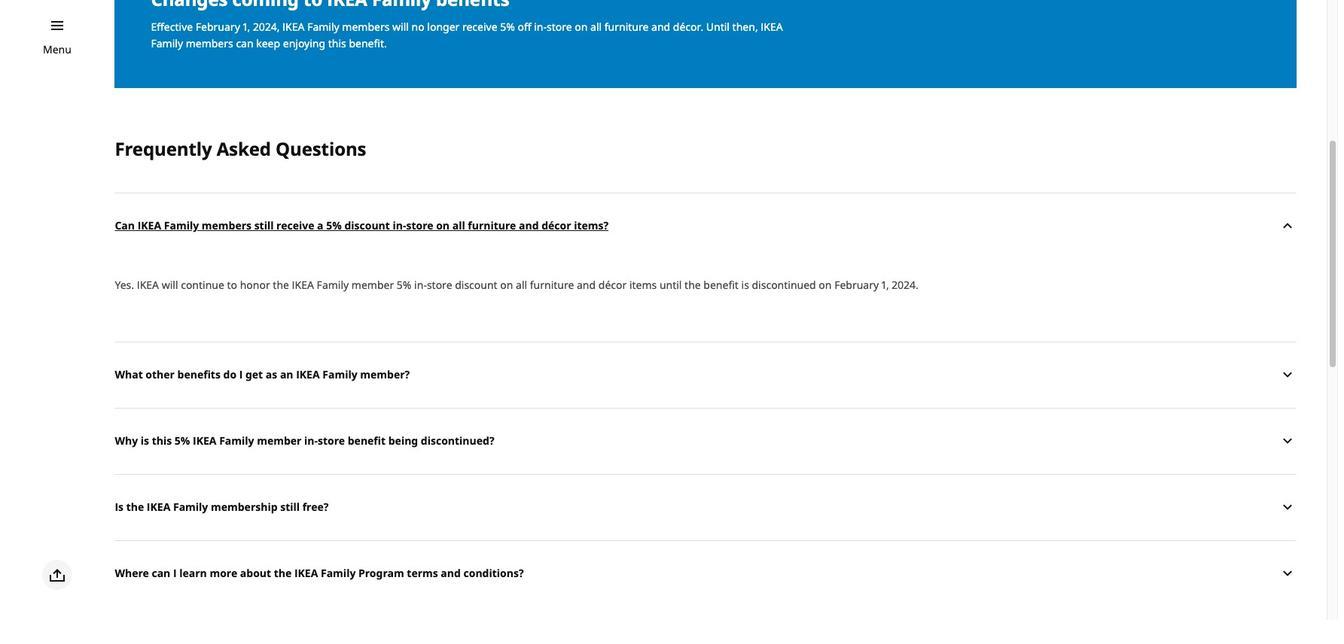 Task type: locate. For each thing, give the bounding box(es) containing it.
is right why
[[141, 434, 149, 448]]

the right is
[[126, 500, 144, 515]]

members up to
[[202, 219, 252, 233]]

can ikea family members still receive a 5% discount in-store on all furniture and décor items?
[[115, 219, 609, 233]]

i left learn
[[173, 567, 177, 581]]

1 vertical spatial i
[[173, 567, 177, 581]]

décor left items at the left
[[599, 278, 627, 292]]

furniture inside effective february 1, 2024, ikea family members will no longer receive 5% off in-store on all furniture and décor. until then, ikea family members can keep enjoying this benefit.
[[605, 19, 649, 34]]

1 horizontal spatial can
[[236, 36, 254, 50]]

ikea down benefits
[[193, 434, 217, 448]]

on inside effective february 1, 2024, ikea family members will no longer receive 5% off in-store on all furniture and décor. until then, ikea family members can keep enjoying this benefit.
[[575, 19, 588, 34]]

benefit right until
[[704, 278, 739, 292]]

1 vertical spatial benefit
[[348, 434, 386, 448]]

in- inside "dropdown button"
[[304, 434, 318, 448]]

is left discontinued
[[742, 278, 750, 292]]

furniture down items?
[[530, 278, 574, 292]]

0 vertical spatial will
[[393, 19, 409, 34]]

other
[[146, 368, 175, 382]]

1 horizontal spatial discount
[[455, 278, 498, 292]]

0 vertical spatial february
[[196, 19, 240, 34]]

0 vertical spatial all
[[591, 19, 602, 34]]

1 vertical spatial still
[[280, 500, 300, 515]]

february
[[196, 19, 240, 34], [835, 278, 879, 292]]

0 vertical spatial member
[[352, 278, 394, 292]]

i right do
[[239, 368, 243, 382]]

family down "effective"
[[151, 36, 183, 50]]

0 horizontal spatial i
[[173, 567, 177, 581]]

0 horizontal spatial 1,
[[243, 19, 250, 34]]

1 vertical spatial this
[[152, 434, 172, 448]]

receive right longer
[[463, 19, 498, 34]]

yes. ikea will continue to honor the ikea family member 5% in-store discount on all furniture and décor items until the benefit is discontinued on february 1, 2024.
[[115, 278, 922, 292]]

can inside dropdown button
[[152, 567, 171, 581]]

family down the a
[[317, 278, 349, 292]]

member inside "dropdown button"
[[257, 434, 302, 448]]

1 horizontal spatial will
[[393, 19, 409, 34]]

will
[[393, 19, 409, 34], [162, 278, 178, 292]]

5% left off
[[500, 19, 515, 34]]

still
[[254, 219, 274, 233], [280, 500, 300, 515]]

1 vertical spatial will
[[162, 278, 178, 292]]

0 vertical spatial furniture
[[605, 19, 649, 34]]

1 vertical spatial all
[[453, 219, 465, 233]]

menu button
[[43, 41, 71, 58]]

store inside effective february 1, 2024, ikea family members will no longer receive 5% off in-store on all furniture and décor. until then, ikea family members can keep enjoying this benefit.
[[547, 19, 572, 34]]

receive
[[463, 19, 498, 34], [277, 219, 315, 233]]

discount inside can ikea family members still receive a 5% discount in-store on all furniture and décor items? dropdown button
[[345, 219, 390, 233]]

5% inside effective february 1, 2024, ikea family members will no longer receive 5% off in-store on all furniture and décor. until then, ikea family members can keep enjoying this benefit.
[[500, 19, 515, 34]]

the right about
[[274, 567, 292, 581]]

is
[[115, 500, 124, 515]]

all
[[591, 19, 602, 34], [453, 219, 465, 233], [516, 278, 528, 292]]

asked
[[217, 136, 271, 161]]

0 vertical spatial can
[[236, 36, 254, 50]]

this inside 'why is this 5% ikea family member in-store benefit being discontinued?' "dropdown button"
[[152, 434, 172, 448]]

1 horizontal spatial i
[[239, 368, 243, 382]]

will left no
[[393, 19, 409, 34]]

1 horizontal spatial benefit
[[704, 278, 739, 292]]

furniture left décor.
[[605, 19, 649, 34]]

benefit
[[704, 278, 739, 292], [348, 434, 386, 448]]

0 horizontal spatial is
[[141, 434, 149, 448]]

as
[[266, 368, 277, 382]]

the
[[273, 278, 289, 292], [685, 278, 701, 292], [126, 500, 144, 515], [274, 567, 292, 581]]

still left free?
[[280, 500, 300, 515]]

1 horizontal spatial 1,
[[882, 278, 890, 292]]

member down an at the bottom left
[[257, 434, 302, 448]]

the inside dropdown button
[[126, 500, 144, 515]]

0 vertical spatial décor
[[542, 219, 572, 233]]

benefit inside 'why is this 5% ikea family member in-store benefit being discontinued?' "dropdown button"
[[348, 434, 386, 448]]

0 horizontal spatial member
[[257, 434, 302, 448]]

february right "effective"
[[196, 19, 240, 34]]

and
[[652, 19, 671, 34], [519, 219, 539, 233], [577, 278, 596, 292], [441, 567, 461, 581]]

i inside what other benefits do i get as an ikea family member? dropdown button
[[239, 368, 243, 382]]

can left keep on the left
[[236, 36, 254, 50]]

0 horizontal spatial still
[[254, 219, 274, 233]]

on
[[575, 19, 588, 34], [436, 219, 450, 233], [501, 278, 513, 292], [819, 278, 832, 292]]

benefit.
[[349, 36, 387, 50]]

0 horizontal spatial february
[[196, 19, 240, 34]]

members down "effective"
[[186, 36, 233, 50]]

1 vertical spatial member
[[257, 434, 302, 448]]

this
[[328, 36, 346, 50], [152, 434, 172, 448]]

2024,
[[253, 19, 280, 34]]

the right honor on the left top of the page
[[273, 278, 289, 292]]

family
[[308, 19, 340, 34], [151, 36, 183, 50], [164, 219, 199, 233], [317, 278, 349, 292], [323, 368, 358, 382], [219, 434, 254, 448], [173, 500, 208, 515], [321, 567, 356, 581]]

décor left items?
[[542, 219, 572, 233]]

1 horizontal spatial still
[[280, 500, 300, 515]]

5%
[[500, 19, 515, 34], [326, 219, 342, 233], [397, 278, 412, 292], [175, 434, 190, 448]]

5% down can ikea family members still receive a 5% discount in-store on all furniture and décor items?
[[397, 278, 412, 292]]

2 horizontal spatial all
[[591, 19, 602, 34]]

1 horizontal spatial this
[[328, 36, 346, 50]]

1 horizontal spatial décor
[[599, 278, 627, 292]]

0 horizontal spatial discount
[[345, 219, 390, 233]]

0 vertical spatial still
[[254, 219, 274, 233]]

terms
[[407, 567, 438, 581]]

0 horizontal spatial can
[[152, 567, 171, 581]]

receive left the a
[[277, 219, 315, 233]]

furniture up yes. ikea will continue to honor the ikea family member 5% in-store discount on all furniture and décor items until the benefit is discontinued on february 1, 2024.
[[468, 219, 516, 233]]

can ikea family members still receive a 5% discount in-store on all furniture and décor items? button
[[115, 193, 1298, 259]]

1 vertical spatial 1,
[[882, 278, 890, 292]]

0 vertical spatial 1,
[[243, 19, 250, 34]]

until
[[660, 278, 682, 292]]

can right where
[[152, 567, 171, 581]]

ikea
[[283, 19, 305, 34], [761, 19, 783, 34], [138, 219, 161, 233], [137, 278, 159, 292], [292, 278, 314, 292], [296, 368, 320, 382], [193, 434, 217, 448], [147, 500, 171, 515], [295, 567, 318, 581]]

program
[[359, 567, 404, 581]]

member
[[352, 278, 394, 292], [257, 434, 302, 448]]

member down can ikea family members still receive a 5% discount in-store on all furniture and décor items?
[[352, 278, 394, 292]]

1 vertical spatial is
[[141, 434, 149, 448]]

enjoying
[[283, 36, 326, 50]]

questions
[[276, 136, 367, 161]]

1 vertical spatial furniture
[[468, 219, 516, 233]]

members up benefit.
[[342, 19, 390, 34]]

0 vertical spatial this
[[328, 36, 346, 50]]

décor
[[542, 219, 572, 233], [599, 278, 627, 292]]

5% right the a
[[326, 219, 342, 233]]

1 horizontal spatial february
[[835, 278, 879, 292]]

i
[[239, 368, 243, 382], [173, 567, 177, 581]]

this left benefit.
[[328, 36, 346, 50]]

february left 2024.
[[835, 278, 879, 292]]

no
[[412, 19, 425, 34]]

0 horizontal spatial décor
[[542, 219, 572, 233]]

is
[[742, 278, 750, 292], [141, 434, 149, 448]]

still left the a
[[254, 219, 274, 233]]

february inside effective february 1, 2024, ikea family members will no longer receive 5% off in-store on all furniture and décor. until then, ikea family members can keep enjoying this benefit.
[[196, 19, 240, 34]]

and left décor.
[[652, 19, 671, 34]]

0 horizontal spatial furniture
[[468, 219, 516, 233]]

0 vertical spatial receive
[[463, 19, 498, 34]]

what other benefits do i get as an ikea family member?
[[115, 368, 410, 382]]

ikea right an at the bottom left
[[296, 368, 320, 382]]

0 horizontal spatial all
[[453, 219, 465, 233]]

this right why
[[152, 434, 172, 448]]

1 horizontal spatial receive
[[463, 19, 498, 34]]

décor.
[[673, 19, 704, 34]]

1 horizontal spatial member
[[352, 278, 394, 292]]

conditions?
[[464, 567, 524, 581]]

1, left the 2024,
[[243, 19, 250, 34]]

0 horizontal spatial receive
[[277, 219, 315, 233]]

furniture
[[605, 19, 649, 34], [468, 219, 516, 233], [530, 278, 574, 292]]

0 vertical spatial i
[[239, 368, 243, 382]]

family left member?
[[323, 368, 358, 382]]

an
[[280, 368, 294, 382]]

continue
[[181, 278, 224, 292]]

all inside effective february 1, 2024, ikea family members will no longer receive 5% off in-store on all furniture and décor. until then, ikea family members can keep enjoying this benefit.
[[591, 19, 602, 34]]

0 horizontal spatial will
[[162, 278, 178, 292]]

family down do
[[219, 434, 254, 448]]

1,
[[243, 19, 250, 34], [882, 278, 890, 292]]

2 horizontal spatial furniture
[[605, 19, 649, 34]]

ikea right about
[[295, 567, 318, 581]]

can
[[236, 36, 254, 50], [152, 567, 171, 581]]

1 vertical spatial can
[[152, 567, 171, 581]]

menu
[[43, 42, 71, 57]]

1 vertical spatial receive
[[277, 219, 315, 233]]

can
[[115, 219, 135, 233]]

members inside dropdown button
[[202, 219, 252, 233]]

1 horizontal spatial all
[[516, 278, 528, 292]]

1 horizontal spatial furniture
[[530, 278, 574, 292]]

and left items at the left
[[577, 278, 596, 292]]

1, left 2024.
[[882, 278, 890, 292]]

in-
[[534, 19, 547, 34], [393, 219, 407, 233], [415, 278, 427, 292], [304, 434, 318, 448]]

will left continue
[[162, 278, 178, 292]]

members
[[342, 19, 390, 34], [186, 36, 233, 50], [202, 219, 252, 233]]

2 vertical spatial members
[[202, 219, 252, 233]]

0 horizontal spatial this
[[152, 434, 172, 448]]

0 vertical spatial is
[[742, 278, 750, 292]]

store
[[547, 19, 572, 34], [406, 219, 434, 233], [427, 278, 452, 292], [318, 434, 345, 448]]

benefit left being
[[348, 434, 386, 448]]

5% right why
[[175, 434, 190, 448]]

family left program
[[321, 567, 356, 581]]

where
[[115, 567, 149, 581]]

0 vertical spatial discount
[[345, 219, 390, 233]]

0 horizontal spatial benefit
[[348, 434, 386, 448]]

what other benefits do i get as an ikea family member? button
[[115, 342, 1298, 408]]

store inside dropdown button
[[406, 219, 434, 233]]

furniture inside dropdown button
[[468, 219, 516, 233]]

discount
[[345, 219, 390, 233], [455, 278, 498, 292]]



Task type: vqa. For each thing, say whether or not it's contained in the screenshot.
"USA.com" in the Offer valid 01/01-01/31/24 *U.S. stores only while supplies last.  Not valid online.  Selection may vary by store. Only valid in locations with a Swedish Food Market. Discount applied pre-tax at register. Not valid on prior purchases. Other restrictions may apply. See store or IKEA- USA.com for details. ©Inter IKEA Systems B.V. 2024
no



Task type: describe. For each thing, give the bounding box(es) containing it.
is the ikea family membership still free? button
[[115, 474, 1298, 541]]

longer
[[427, 19, 460, 34]]

discontinued
[[752, 278, 817, 292]]

is inside 'why is this 5% ikea family member in-store benefit being discontinued?' "dropdown button"
[[141, 434, 149, 448]]

store inside "dropdown button"
[[318, 434, 345, 448]]

off
[[518, 19, 532, 34]]

get
[[246, 368, 263, 382]]

in- inside dropdown button
[[393, 219, 407, 233]]

and inside effective february 1, 2024, ikea family members will no longer receive 5% off in-store on all furniture and décor. until then, ikea family members can keep enjoying this benefit.
[[652, 19, 671, 34]]

why
[[115, 434, 138, 448]]

free?
[[303, 500, 329, 515]]

discontinued?
[[421, 434, 495, 448]]

frequently asked questions
[[115, 136, 367, 161]]

membership
[[211, 500, 278, 515]]

rotate 180 image
[[1279, 217, 1298, 235]]

more
[[210, 567, 237, 581]]

then,
[[733, 19, 759, 34]]

in- inside effective february 1, 2024, ikea family members will no longer receive 5% off in-store on all furniture and décor. until then, ikea family members can keep enjoying this benefit.
[[534, 19, 547, 34]]

ikea inside "dropdown button"
[[193, 434, 217, 448]]

5% inside dropdown button
[[326, 219, 342, 233]]

will inside effective february 1, 2024, ikea family members will no longer receive 5% off in-store on all furniture and décor. until then, ikea family members can keep enjoying this benefit.
[[393, 19, 409, 34]]

all inside dropdown button
[[453, 219, 465, 233]]

honor
[[240, 278, 270, 292]]

family inside "dropdown button"
[[219, 434, 254, 448]]

about
[[240, 567, 271, 581]]

frequently
[[115, 136, 212, 161]]

items
[[630, 278, 657, 292]]

the inside dropdown button
[[274, 567, 292, 581]]

1 horizontal spatial is
[[742, 278, 750, 292]]

where can i learn more about the ikea family program terms and conditions?
[[115, 567, 524, 581]]

and up yes. ikea will continue to honor the ikea family member 5% in-store discount on all furniture and décor items until the benefit is discontinued on february 1, 2024.
[[519, 219, 539, 233]]

2024.
[[892, 278, 919, 292]]

1, inside effective february 1, 2024, ikea family members will no longer receive 5% off in-store on all furniture and décor. until then, ikea family members can keep enjoying this benefit.
[[243, 19, 250, 34]]

0 vertical spatial benefit
[[704, 278, 739, 292]]

1 vertical spatial décor
[[599, 278, 627, 292]]

to
[[227, 278, 237, 292]]

until
[[707, 19, 730, 34]]

this inside effective february 1, 2024, ikea family members will no longer receive 5% off in-store on all furniture and décor. until then, ikea family members can keep enjoying this benefit.
[[328, 36, 346, 50]]

family right can
[[164, 219, 199, 233]]

family up enjoying
[[308, 19, 340, 34]]

why is this 5% ikea family member in-store benefit being discontinued?
[[115, 434, 495, 448]]

benefits
[[177, 368, 221, 382]]

ikea right yes.
[[137, 278, 159, 292]]

ikea right honor on the left top of the page
[[292, 278, 314, 292]]

items?
[[574, 219, 609, 233]]

on inside can ikea family members still receive a 5% discount in-store on all furniture and décor items? dropdown button
[[436, 219, 450, 233]]

1 vertical spatial discount
[[455, 278, 498, 292]]

ikea right "then,"
[[761, 19, 783, 34]]

1 vertical spatial members
[[186, 36, 233, 50]]

1 vertical spatial february
[[835, 278, 879, 292]]

2 vertical spatial furniture
[[530, 278, 574, 292]]

is the ikea family membership still free?
[[115, 500, 329, 515]]

being
[[389, 434, 418, 448]]

learn
[[179, 567, 207, 581]]

family left membership
[[173, 500, 208, 515]]

where can i learn more about the ikea family program terms and conditions? button
[[115, 541, 1298, 607]]

0 vertical spatial members
[[342, 19, 390, 34]]

décor inside dropdown button
[[542, 219, 572, 233]]

receive inside dropdown button
[[277, 219, 315, 233]]

can inside effective february 1, 2024, ikea family members will no longer receive 5% off in-store on all furniture and décor. until then, ikea family members can keep enjoying this benefit.
[[236, 36, 254, 50]]

receive inside effective february 1, 2024, ikea family members will no longer receive 5% off in-store on all furniture and décor. until then, ikea family members can keep enjoying this benefit.
[[463, 19, 498, 34]]

i inside where can i learn more about the ikea family program terms and conditions? dropdown button
[[173, 567, 177, 581]]

ikea right is
[[147, 500, 171, 515]]

2 vertical spatial all
[[516, 278, 528, 292]]

still inside dropdown button
[[280, 500, 300, 515]]

and right terms at the bottom of the page
[[441, 567, 461, 581]]

the right until
[[685, 278, 701, 292]]

ikea up enjoying
[[283, 19, 305, 34]]

what
[[115, 368, 143, 382]]

keep
[[256, 36, 280, 50]]

do
[[223, 368, 237, 382]]

ikea right can
[[138, 219, 161, 233]]

5% inside "dropdown button"
[[175, 434, 190, 448]]

member?
[[360, 368, 410, 382]]

a
[[317, 219, 324, 233]]

effective february 1, 2024, ikea family members will no longer receive 5% off in-store on all furniture and décor. until then, ikea family members can keep enjoying this benefit.
[[151, 19, 783, 50]]

why is this 5% ikea family member in-store benefit being discontinued? button
[[115, 408, 1298, 474]]

still inside dropdown button
[[254, 219, 274, 233]]

yes.
[[115, 278, 134, 292]]

effective
[[151, 19, 193, 34]]



